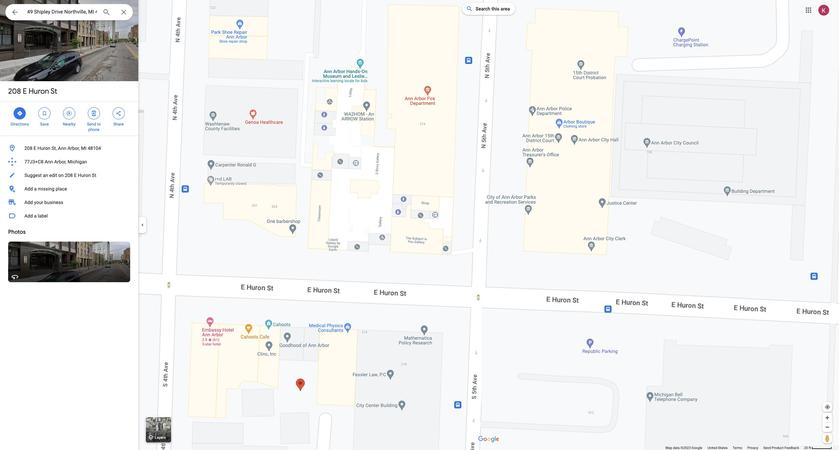 Task type: describe. For each thing, give the bounding box(es) containing it.
show street view coverage image
[[823, 434, 832, 444]]

edit
[[49, 173, 57, 178]]

zoom out image
[[825, 426, 830, 431]]

mi
[[81, 146, 86, 151]]

0 vertical spatial arbor,
[[68, 146, 80, 151]]

add your business link
[[0, 196, 138, 210]]

product
[[772, 447, 784, 451]]

data
[[673, 447, 680, 451]]

privacy
[[748, 447, 758, 451]]

ft
[[809, 447, 811, 451]]

show your location image
[[825, 405, 831, 411]]

terms
[[733, 447, 742, 451]]

search this area
[[476, 6, 510, 12]]

add for add a label
[[24, 214, 33, 219]]

directions
[[11, 122, 29, 127]]

to
[[97, 122, 101, 127]]

 search field
[[5, 4, 133, 22]]

photos
[[8, 229, 26, 236]]


[[66, 110, 72, 117]]

2 vertical spatial huron
[[78, 173, 91, 178]]

208 e huron st main content
[[0, 0, 138, 451]]

©2023
[[681, 447, 691, 451]]

20 ft button
[[804, 447, 832, 451]]


[[115, 110, 122, 117]]

1 horizontal spatial ann
[[58, 146, 66, 151]]

20
[[804, 447, 808, 451]]


[[41, 110, 48, 117]]

send product feedback button
[[764, 447, 799, 451]]

add a label button
[[0, 210, 138, 223]]

google
[[692, 447, 703, 451]]

share
[[113, 122, 124, 127]]

add a label
[[24, 214, 48, 219]]

add your business
[[24, 200, 63, 205]]

suggest an edit on 208 e huron st
[[24, 173, 96, 178]]

add a missing place
[[24, 186, 67, 192]]

suggest an edit on 208 e huron st button
[[0, 169, 138, 182]]

a for missing
[[34, 186, 37, 192]]

united
[[708, 447, 717, 451]]

e for 208 e huron st
[[23, 87, 27, 96]]

208 for 208 e huron st
[[8, 87, 21, 96]]

your
[[34, 200, 43, 205]]

save
[[40, 122, 49, 127]]

place
[[56, 186, 67, 192]]

zoom in image
[[825, 416, 830, 421]]

map data ©2023 google
[[666, 447, 703, 451]]

area
[[501, 6, 510, 12]]

phone
[[88, 127, 99, 132]]

2 horizontal spatial e
[[74, 173, 77, 178]]



Task type: vqa. For each thing, say whether or not it's contained in the screenshot.


Task type: locate. For each thing, give the bounding box(es) containing it.
michigan
[[68, 159, 87, 165]]

2 horizontal spatial 208
[[65, 173, 73, 178]]

1 horizontal spatial arbor,
[[68, 146, 80, 151]]

77j3+c8
[[24, 159, 43, 165]]

2 vertical spatial add
[[24, 214, 33, 219]]

0 horizontal spatial arbor,
[[54, 159, 66, 165]]

1 vertical spatial a
[[34, 214, 37, 219]]

0 horizontal spatial send
[[87, 122, 96, 127]]

1 vertical spatial 208
[[24, 146, 32, 151]]


[[11, 7, 19, 17]]

0 horizontal spatial 208
[[8, 87, 21, 96]]

a for label
[[34, 214, 37, 219]]

collapse side panel image
[[139, 222, 146, 229]]

0 horizontal spatial e
[[23, 87, 27, 96]]

huron left st,
[[37, 146, 50, 151]]

states
[[718, 447, 728, 451]]

208 e huron st, ann arbor, mi 48104 button
[[0, 142, 138, 155]]

2 a from the top
[[34, 214, 37, 219]]

ann
[[58, 146, 66, 151], [45, 159, 53, 165]]

a left missing
[[34, 186, 37, 192]]

208 for 208 e huron st, ann arbor, mi 48104
[[24, 146, 32, 151]]

st
[[51, 87, 57, 96], [92, 173, 96, 178]]

footer containing map data ©2023 google
[[666, 447, 804, 451]]

e
[[23, 87, 27, 96], [34, 146, 36, 151], [74, 173, 77, 178]]

actions for 208 e huron st region
[[0, 102, 138, 136]]

2 add from the top
[[24, 200, 33, 205]]

add for add a missing place
[[24, 186, 33, 192]]

footer inside google maps 'element'
[[666, 447, 804, 451]]

united states
[[708, 447, 728, 451]]

0 horizontal spatial ann
[[45, 159, 53, 165]]

add down the suggest
[[24, 186, 33, 192]]

1 vertical spatial add
[[24, 200, 33, 205]]

on
[[58, 173, 64, 178]]

1 vertical spatial arbor,
[[54, 159, 66, 165]]

send for send product feedback
[[764, 447, 771, 451]]

e down michigan
[[74, 173, 77, 178]]

huron for st
[[29, 87, 49, 96]]

huron up  at left top
[[29, 87, 49, 96]]

add left label
[[24, 214, 33, 219]]

send product feedback
[[764, 447, 799, 451]]

0 vertical spatial st
[[51, 87, 57, 96]]

 button
[[5, 4, 24, 22]]

1 horizontal spatial e
[[34, 146, 36, 151]]

none field inside 49 shipley drive northville, mi 48167 field
[[27, 8, 97, 16]]

united states button
[[708, 447, 728, 451]]

map
[[666, 447, 672, 451]]

208 up 77j3+c8 at the left top of the page
[[24, 146, 32, 151]]

business
[[44, 200, 63, 205]]

1 horizontal spatial st
[[92, 173, 96, 178]]

st inside button
[[92, 173, 96, 178]]

footer
[[666, 447, 804, 451]]

1 vertical spatial huron
[[37, 146, 50, 151]]

1 horizontal spatial send
[[764, 447, 771, 451]]

77j3+c8 ann arbor, michigan
[[24, 159, 87, 165]]

send left product
[[764, 447, 771, 451]]

suggest
[[24, 173, 42, 178]]

send up phone
[[87, 122, 96, 127]]

208 right on
[[65, 173, 73, 178]]

google maps element
[[0, 0, 839, 451]]

ann right st,
[[58, 146, 66, 151]]

missing
[[38, 186, 54, 192]]

an
[[43, 173, 48, 178]]

label
[[38, 214, 48, 219]]

1 vertical spatial st
[[92, 173, 96, 178]]

0 vertical spatial huron
[[29, 87, 49, 96]]

e for 208 e huron st, ann arbor, mi 48104
[[34, 146, 36, 151]]


[[91, 110, 97, 117]]

send to phone
[[87, 122, 101, 132]]

huron down michigan
[[78, 173, 91, 178]]

0 vertical spatial send
[[87, 122, 96, 127]]


[[17, 110, 23, 117]]

0 vertical spatial ann
[[58, 146, 66, 151]]

2 vertical spatial e
[[74, 173, 77, 178]]

arbor, left "mi" on the top
[[68, 146, 80, 151]]

st down 48104
[[92, 173, 96, 178]]

77j3+c8 ann arbor, michigan button
[[0, 155, 138, 169]]

layers
[[155, 437, 166, 441]]

1 vertical spatial send
[[764, 447, 771, 451]]

arbor,
[[68, 146, 80, 151], [54, 159, 66, 165]]

google account: kenny nguyen  
(kenny.nguyen@adept.ai) image
[[819, 5, 829, 15]]

2 vertical spatial 208
[[65, 173, 73, 178]]

49 Shipley Drive Northville, MI 48167 field
[[5, 4, 133, 20]]

1 vertical spatial ann
[[45, 159, 53, 165]]

huron for st,
[[37, 146, 50, 151]]

this
[[492, 6, 500, 12]]

1 a from the top
[[34, 186, 37, 192]]

a left label
[[34, 214, 37, 219]]

208 e huron st
[[8, 87, 57, 96]]

st up actions for 208 e huron st region
[[51, 87, 57, 96]]

send
[[87, 122, 96, 127], [764, 447, 771, 451]]

huron
[[29, 87, 49, 96], [37, 146, 50, 151], [78, 173, 91, 178]]

privacy button
[[748, 447, 758, 451]]

e up 77j3+c8 at the left top of the page
[[34, 146, 36, 151]]

arbor, up suggest an edit on 208 e huron st
[[54, 159, 66, 165]]

send for send to phone
[[87, 122, 96, 127]]

20 ft
[[804, 447, 811, 451]]

feedback
[[785, 447, 799, 451]]

1 vertical spatial e
[[34, 146, 36, 151]]

ann up the "an" at the top of page
[[45, 159, 53, 165]]

0 vertical spatial a
[[34, 186, 37, 192]]

48104
[[88, 146, 101, 151]]

0 vertical spatial e
[[23, 87, 27, 96]]

0 vertical spatial 208
[[8, 87, 21, 96]]

send inside send to phone
[[87, 122, 96, 127]]

208 e huron st, ann arbor, mi 48104
[[24, 146, 101, 151]]

search
[[476, 6, 490, 12]]

None field
[[27, 8, 97, 16]]

add left your
[[24, 200, 33, 205]]

1 add from the top
[[24, 186, 33, 192]]

terms button
[[733, 447, 742, 451]]

send inside button
[[764, 447, 771, 451]]

3 add from the top
[[24, 214, 33, 219]]

208
[[8, 87, 21, 96], [24, 146, 32, 151], [65, 173, 73, 178]]

208 up ""
[[8, 87, 21, 96]]

add for add your business
[[24, 200, 33, 205]]

a
[[34, 186, 37, 192], [34, 214, 37, 219]]

add a missing place button
[[0, 182, 138, 196]]

nearby
[[63, 122, 76, 127]]

0 vertical spatial add
[[24, 186, 33, 192]]

add
[[24, 186, 33, 192], [24, 200, 33, 205], [24, 214, 33, 219]]

st,
[[52, 146, 57, 151]]

search this area button
[[462, 3, 515, 15]]

e up ""
[[23, 87, 27, 96]]

1 horizontal spatial 208
[[24, 146, 32, 151]]

0 horizontal spatial st
[[51, 87, 57, 96]]



